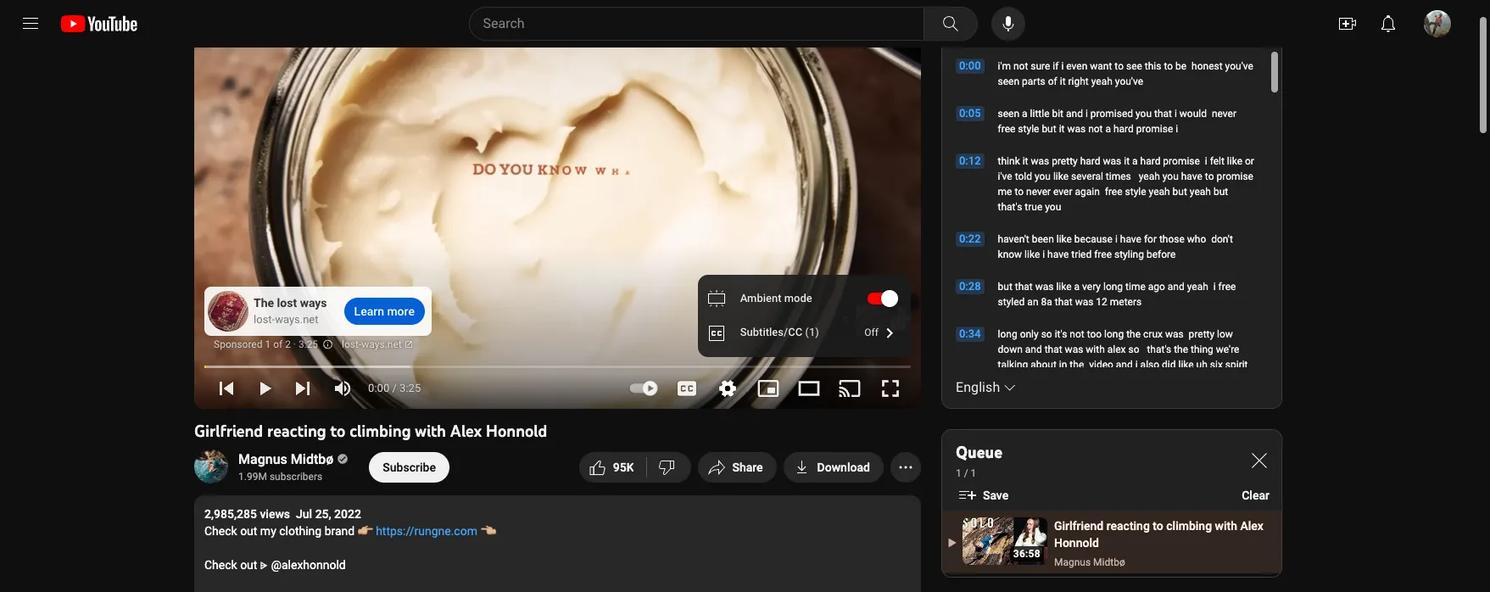 Task type: describe. For each thing, give the bounding box(es) containing it.
1 for sponsored
[[265, 339, 271, 350]]

i'm not sure if i even want to see this to be  honest you've seen parts of it right yeah you've
[[998, 60, 1254, 87]]

my
[[260, 524, 276, 538]]

i inside think it was pretty hard was it a hard promise  i felt like or i've told you like several times   yeah you have to promise me to never ever again  free style yeah but yeah but that's true you
[[1206, 155, 1208, 167]]

subtitles/cc
[[741, 326, 803, 339]]

queue
[[956, 442, 1003, 462]]

so
[[1042, 328, 1053, 340]]

a inside think it was pretty hard was it a hard promise  i felt like or i've told you like several times   yeah you have to promise me to never ever again  free style yeah but yeah but that's true you
[[1133, 155, 1138, 167]]

brand
[[325, 524, 355, 538]]

girlfriend reacting to climbing with alex honnold magnus midtbø
[[1055, 519, 1264, 569]]

queue 1 / 1
[[956, 442, 1003, 479]]

and down only
[[1026, 344, 1043, 356]]

like down been
[[1025, 249, 1041, 261]]

👈🏼
[[481, 524, 496, 538]]

long only so it's not too long the crux was  pretty low down and that was with alex so   that's the thing we're talking about in the  video and i also did like uh six spirit in
[[998, 328, 1249, 386]]

haven't been like because i have for those who  don't know like i have tried free styling before
[[998, 233, 1234, 261]]

1.99m subscribers
[[239, 471, 323, 483]]

and inside 👈🏼 check out ⌲ @alexhonnold music and sound effects:
[[240, 592, 259, 592]]

the lost ways lost-ways.net
[[254, 296, 327, 326]]

not inside i'm not sure if i even want to see this to be  honest you've seen parts of it right yeah you've
[[1014, 60, 1029, 72]]

honnold for girlfriend reacting to climbing with alex honnold magnus midtbø
[[1055, 536, 1100, 550]]

yeah down felt at the right top of the page
[[1190, 186, 1212, 198]]

seen inside i'm not sure if i even want to see this to be  honest you've seen parts of it right yeah you've
[[998, 76, 1020, 87]]

learn more link
[[344, 298, 425, 325]]

of inside i'm not sure if i even want to see this to be  honest you've seen parts of it right yeah you've
[[1049, 76, 1058, 87]]

true
[[1025, 201, 1043, 213]]

autoplay is on image
[[628, 383, 659, 395]]

low
[[1218, 328, 1234, 340]]

1 vertical spatial you've
[[1116, 76, 1144, 87]]

1 out from the top
[[240, 524, 258, 538]]

i inside long only so it's not too long the crux was  pretty low down and that was with alex so   that's the thing we're talking about in the  video and i also did like uh six spirit in
[[1136, 359, 1139, 371]]

thing
[[1191, 344, 1214, 356]]

was inside long only so it's not too long the crux was  pretty low down and that was with alex so   that's the thing we're talking about in the  video and i also did like uh six spirit in
[[1066, 344, 1084, 356]]

like right been
[[1057, 233, 1073, 245]]

like inside but that was like a very long time ago and yeah  i free styled an 8a that was 12 meters
[[1057, 281, 1072, 293]]

i inside but that was like a very long time ago and yeah  i free styled an 8a that was 12 meters
[[1214, 281, 1217, 293]]

but inside seen a little bit and i promised you that i would  never free style but it was not a hard promise i
[[1042, 123, 1057, 135]]

avatar image image
[[1425, 10, 1452, 37]]

the
[[254, 296, 274, 310]]

k
[[627, 461, 634, 474]]

climbing for girlfriend reacting to climbing with alex honnold magnus midtbø
[[1167, 519, 1213, 533]]

0:05
[[960, 107, 981, 120]]

styling
[[1115, 249, 1145, 261]]

that right 8a
[[1055, 296, 1073, 308]]

seek slider slider
[[201, 356, 911, 373]]

or
[[1246, 155, 1255, 167]]

learn more
[[354, 305, 415, 318]]

5
[[620, 461, 627, 474]]

2022
[[334, 507, 361, 521]]

been
[[1032, 233, 1055, 245]]

was inside seen a little bit and i promised you that i would  never free style but it was not a hard promise i
[[1068, 123, 1086, 135]]

pretty inside think it was pretty hard was it a hard promise  i felt like or i've told you like several times   yeah you have to promise me to never ever again  free style yeah but yeah but that's true you
[[1052, 155, 1078, 167]]

uh
[[1197, 359, 1208, 371]]

yeah right several at right
[[1139, 171, 1161, 182]]

of inside youtube video player element
[[273, 339, 283, 350]]

yeah inside i'm not sure if i even want to see this to be  honest you've seen parts of it right yeah you've
[[1092, 76, 1113, 87]]

hard inside seen a little bit and i promised you that i would  never free style but it was not a hard promise i
[[1114, 123, 1134, 135]]

9 5 k
[[613, 461, 634, 474]]

alex for girlfriend reacting to climbing with alex honnold magnus midtbø
[[1241, 519, 1264, 533]]

lost-ways.net link
[[342, 334, 413, 356]]

too
[[1088, 328, 1102, 340]]

a down the 'promised'
[[1106, 123, 1112, 135]]

that up an
[[1016, 281, 1033, 293]]

more
[[387, 305, 415, 318]]

very
[[1083, 281, 1102, 293]]

styled
[[998, 296, 1025, 308]]

six
[[1211, 359, 1224, 371]]

that inside seen a little bit and i promised you that i would  never free style but it was not a hard promise i
[[1155, 108, 1173, 120]]

36 minutes, 58 seconds element
[[1014, 548, 1041, 560]]

👈🏼 check out ⌲ @alexhonnold music and sound effects:
[[205, 524, 496, 592]]

it inside i'm not sure if i even want to see this to be  honest you've seen parts of it right yeah you've
[[1061, 76, 1066, 87]]

1 horizontal spatial the
[[1175, 344, 1189, 356]]

out inside 👈🏼 check out ⌲ @alexhonnold music and sound effects:
[[240, 558, 258, 572]]

36:58
[[1014, 548, 1041, 560]]

2 horizontal spatial 1
[[971, 468, 977, 479]]

Download text field
[[818, 461, 871, 474]]

/ inside youtube video player element
[[392, 382, 397, 395]]

only
[[1021, 328, 1039, 340]]

2,985,285 views
[[205, 507, 290, 521]]

it up the told
[[1023, 155, 1029, 167]]

midtbø inside girlfriend reacting to climbing with alex honnold magnus midtbø
[[1094, 557, 1126, 569]]

was up several at right
[[1104, 155, 1122, 167]]

before
[[1147, 249, 1176, 261]]

climbing for girlfriend reacting to climbing with alex honnold
[[350, 421, 411, 441]]

Save text field
[[983, 489, 1009, 502]]

magnus inside girlfriend reacting to climbing with alex honnold magnus midtbø
[[1055, 557, 1091, 569]]

style inside think it was pretty hard was it a hard promise  i felt like or i've told you like several times   yeah you have to promise me to never ever again  free style yeah but yeah but that's true you
[[1126, 186, 1147, 198]]

1 for queue
[[956, 468, 962, 479]]

like up ever
[[1054, 171, 1069, 182]]

english button
[[956, 378, 1021, 398]]

0:34
[[960, 328, 981, 340]]

with for girlfriend reacting to climbing with alex honnold magnus midtbø
[[1216, 519, 1238, 533]]

clothing
[[279, 524, 322, 538]]

1.99 million subscribers element
[[239, 469, 346, 485]]

/ inside queue 1 / 1
[[965, 468, 969, 479]]

▶
[[948, 538, 957, 549]]

menu item inside youtube video player element
[[698, 316, 911, 350]]

ago
[[1149, 281, 1166, 293]]

i inside i'm not sure if i even want to see this to be  honest you've seen parts of it right yeah you've
[[1062, 60, 1064, 72]]

clear
[[1243, 489, 1270, 502]]

honnold for girlfriend reacting to climbing with alex honnold
[[486, 421, 548, 441]]

1 horizontal spatial ways.net
[[362, 339, 402, 350]]

i've
[[998, 171, 1013, 182]]

1 horizontal spatial have
[[1121, 233, 1142, 245]]

video
[[1090, 359, 1114, 371]]

share
[[733, 461, 763, 474]]

ambient mode checkbox item
[[698, 282, 911, 316]]

2,985,285
[[205, 507, 257, 521]]

bit
[[1053, 108, 1064, 120]]

that inside long only so it's not too long the crux was  pretty low down and that was with alex so   that's the thing we're talking about in the  video and i also did like uh six spirit in
[[1045, 344, 1063, 356]]

to inside girlfriend reacting to climbing with alex honnold magnus midtbø
[[1154, 519, 1164, 533]]

download button
[[784, 452, 884, 483]]

jul 25, 2022
[[296, 507, 361, 521]]

think it was pretty hard was it a hard promise  i felt like or i've told you like several times   yeah you have to promise me to never ever again  free style yeah but yeah but that's true you
[[998, 155, 1255, 213]]

i'm
[[998, 60, 1012, 72]]

alex for girlfriend reacting to climbing with alex honnold
[[450, 421, 482, 441]]

0 vertical spatial you've
[[1226, 60, 1254, 72]]

Clear text field
[[1243, 489, 1270, 502]]

was down very
[[1076, 296, 1094, 308]]

subscribe
[[383, 461, 436, 474]]

0 horizontal spatial have
[[1048, 249, 1069, 261]]

off
[[865, 327, 879, 339]]

sponsored
[[214, 339, 263, 350]]

even
[[1067, 60, 1088, 72]]

magnus inside magnus midtbø link
[[239, 451, 288, 468]]

download
[[818, 461, 871, 474]]

learn
[[354, 305, 384, 318]]

Share text field
[[733, 461, 763, 474]]

mode
[[785, 292, 813, 304]]

promise inside seen a little bit and i promised you that i would  never free style but it was not a hard promise i
[[1137, 123, 1174, 135]]

2 horizontal spatial hard
[[1141, 155, 1161, 167]]

crux
[[1144, 328, 1163, 340]]

subscribe button
[[369, 452, 450, 483]]

girlfriend for girlfriend reacting to climbing with alex honnold magnus midtbø
[[1055, 519, 1104, 533]]

you up those
[[1163, 171, 1179, 182]]

down
[[998, 344, 1023, 356]]

0:00 for 0:00 / 3:25
[[368, 382, 390, 395]]

and inside but that was like a very long time ago and yeah  i free styled an 8a that was 12 meters
[[1168, 281, 1185, 293]]

but down felt at the right top of the page
[[1214, 186, 1229, 198]]

check inside 👈🏼 check out ⌲ @alexhonnold music and sound effects:
[[205, 558, 237, 572]]

0 horizontal spatial hard
[[1081, 155, 1101, 167]]

·
[[293, 339, 296, 350]]

0 vertical spatial midtbø
[[291, 451, 334, 468]]

think
[[998, 155, 1021, 167]]

lost
[[277, 296, 297, 310]]

also
[[1141, 359, 1160, 371]]

girlfriend reacting to climbing with alex honnold
[[194, 421, 548, 441]]

0:12
[[960, 154, 981, 167]]

you down ever
[[1046, 201, 1062, 213]]

you right the told
[[1035, 171, 1051, 182]]

magnus midtbø
[[239, 451, 334, 468]]

never inside think it was pretty hard was it a hard promise  i felt like or i've told you like several times   yeah you have to promise me to never ever again  free style yeah but yeah but that's true you
[[1027, 186, 1051, 198]]

sure
[[1031, 60, 1051, 72]]

@alexhonnold
[[271, 558, 346, 572]]

spirit
[[1226, 359, 1249, 371]]

it's
[[1055, 328, 1068, 340]]

this
[[1145, 60, 1162, 72]]

we're
[[1217, 344, 1240, 356]]

⌲
[[260, 558, 268, 572]]

https://rungne.com link
[[376, 524, 478, 538]]

a inside but that was like a very long time ago and yeah  i free styled an 8a that was 12 meters
[[1075, 281, 1080, 293]]



Task type: vqa. For each thing, say whether or not it's contained in the screenshot.
Includes paid promotion
no



Task type: locate. For each thing, give the bounding box(es) containing it.
3:25 right · on the left bottom of the page
[[299, 339, 318, 350]]

style
[[1019, 123, 1040, 135], [1126, 186, 1147, 198]]

seen
[[998, 76, 1020, 87], [998, 108, 1020, 120]]

because
[[1075, 233, 1113, 245]]

1 horizontal spatial 3:25
[[400, 382, 421, 395]]

1 horizontal spatial never
[[1213, 108, 1237, 120]]

tried
[[1072, 249, 1092, 261]]

ways.net down lost
[[275, 313, 319, 326]]

in down talking
[[998, 374, 1007, 386]]

0 horizontal spatial style
[[1019, 123, 1040, 135]]

0 vertical spatial the
[[1127, 328, 1141, 340]]

you right the 'promised'
[[1136, 108, 1152, 120]]

1 vertical spatial in
[[998, 374, 1007, 386]]

2 vertical spatial with
[[1216, 519, 1238, 533]]

with down too
[[1086, 344, 1106, 356]]

not
[[1014, 60, 1029, 72], [1089, 123, 1104, 135], [1070, 328, 1085, 340]]

never up felt at the right top of the page
[[1213, 108, 1237, 120]]

0 horizontal spatial ways.net
[[275, 313, 319, 326]]

was down it's
[[1066, 344, 1084, 356]]

it inside seen a little bit and i promised you that i would  never free style but it was not a hard promise i
[[1060, 123, 1065, 135]]

of left 2 on the left bottom of page
[[273, 339, 283, 350]]

subtitles/cc (1)
[[741, 326, 820, 339]]

1.99m
[[239, 471, 267, 483]]

was up 8a
[[1036, 281, 1054, 293]]

lost- inside the lost ways lost-ways.net
[[254, 313, 275, 326]]

and right bit
[[1067, 108, 1084, 120]]

with for girlfriend reacting to climbing with alex honnold
[[415, 421, 446, 441]]

1 vertical spatial check
[[205, 558, 237, 572]]

that down this
[[1155, 108, 1173, 120]]

alex inside girlfriend reacting to climbing with alex honnold magnus midtbø
[[1241, 519, 1264, 533]]

1 vertical spatial seen
[[998, 108, 1020, 120]]

style up for
[[1126, 186, 1147, 198]]

0 horizontal spatial promise
[[1137, 123, 1174, 135]]

check down 2,985,285
[[205, 524, 237, 538]]

1 vertical spatial style
[[1126, 186, 1147, 198]]

the left crux
[[1127, 328, 1141, 340]]

1 vertical spatial /
[[965, 468, 969, 479]]

1 horizontal spatial you've
[[1226, 60, 1254, 72]]

1 horizontal spatial /
[[965, 468, 969, 479]]

https://rungne.com
[[376, 524, 478, 538]]

9
[[613, 461, 620, 474]]

know
[[998, 249, 1023, 261]]

0 vertical spatial check
[[205, 524, 237, 538]]

but
[[1042, 123, 1057, 135], [1173, 186, 1188, 198], [1214, 186, 1229, 198], [998, 281, 1013, 293]]

have down been
[[1048, 249, 1069, 261]]

2 vertical spatial not
[[1070, 328, 1085, 340]]

free inside think it was pretty hard was it a hard promise  i felt like or i've told you like several times   yeah you have to promise me to never ever again  free style yeah but yeah but that's true you
[[1105, 186, 1123, 198]]

style inside seen a little bit and i promised you that i would  never free style but it was not a hard promise i
[[1019, 123, 1040, 135]]

/
[[392, 382, 397, 395], [965, 468, 969, 479]]

0 vertical spatial lost-
[[254, 313, 275, 326]]

0 vertical spatial have
[[1182, 171, 1203, 182]]

1 vertical spatial not
[[1089, 123, 1104, 135]]

free up the think
[[998, 123, 1016, 135]]

a left the little
[[1023, 108, 1028, 120]]

have inside think it was pretty hard was it a hard promise  i felt like or i've told you like several times   yeah you have to promise me to never ever again  free style yeah but yeah but that's true you
[[1182, 171, 1203, 182]]

reacting inside girlfriend reacting to climbing with alex honnold magnus midtbø
[[1107, 519, 1151, 533]]

1 horizontal spatial with
[[1086, 344, 1106, 356]]

1 vertical spatial reacting
[[1107, 519, 1151, 533]]

0 horizontal spatial midtbø
[[291, 451, 334, 468]]

that down so
[[1045, 344, 1063, 356]]

36:58 link
[[963, 518, 1048, 567]]

pretty up several at right
[[1052, 155, 1078, 167]]

that's inside long only so it's not too long the crux was  pretty low down and that was with alex so   that's the thing we're talking about in the  video and i also did like uh six spirit in
[[1148, 344, 1172, 356]]

free inside but that was like a very long time ago and yeah  i free styled an 8a that was 12 meters
[[1219, 281, 1237, 293]]

0 vertical spatial 3:25
[[299, 339, 318, 350]]

hard down seen a little bit and i promised you that i would  never free style but it was not a hard promise i
[[1141, 155, 1161, 167]]

0 vertical spatial ways.net
[[275, 313, 319, 326]]

girlfriend right 36:58 link
[[1055, 519, 1104, 533]]

hard down the 'promised'
[[1114, 123, 1134, 135]]

about
[[1031, 359, 1057, 371]]

parts
[[1023, 76, 1046, 87]]

youtube video player element
[[194, 0, 922, 409]]

0 horizontal spatial girlfriend
[[194, 421, 263, 441]]

0 horizontal spatial never
[[1027, 186, 1051, 198]]

girlfriend reacting to climbing with alex honnold by magnus midtbø 36 minutes element
[[1055, 518, 1269, 552]]

0 vertical spatial that's
[[998, 201, 1023, 213]]

of down if
[[1049, 76, 1058, 87]]

free down because
[[1095, 249, 1113, 261]]

2 horizontal spatial with
[[1216, 519, 1238, 533]]

1 vertical spatial pretty
[[1189, 328, 1215, 340]]

seen left the little
[[998, 108, 1020, 120]]

1 vertical spatial never
[[1027, 186, 1051, 198]]

ways.net down learn more
[[362, 339, 402, 350]]

check up music
[[205, 558, 237, 572]]

style down the little
[[1019, 123, 1040, 135]]

menu inside youtube video player element
[[698, 275, 911, 357]]

1 vertical spatial have
[[1121, 233, 1142, 245]]

1 vertical spatial 0:00
[[368, 382, 390, 395]]

0 horizontal spatial magnus
[[239, 451, 288, 468]]

not right i'm
[[1014, 60, 1029, 72]]

midtbø up subscribers
[[291, 451, 334, 468]]

8a
[[1042, 296, 1053, 308]]

0 horizontal spatial with
[[415, 421, 446, 441]]

3:25
[[299, 339, 318, 350], [400, 382, 421, 395]]

like left uh
[[1179, 359, 1195, 371]]

long for 0:34
[[1105, 328, 1125, 340]]

that
[[1155, 108, 1173, 120], [1016, 281, 1033, 293], [1055, 296, 1073, 308], [1045, 344, 1063, 356]]

0 vertical spatial in
[[1060, 359, 1068, 371]]

0 vertical spatial with
[[1086, 344, 1106, 356]]

0 vertical spatial promise
[[1137, 123, 1174, 135]]

1 horizontal spatial promise
[[1217, 171, 1254, 182]]

with down the clear button
[[1216, 519, 1238, 533]]

0 vertical spatial style
[[1019, 123, 1040, 135]]

0 vertical spatial not
[[1014, 60, 1029, 72]]

0 horizontal spatial in
[[998, 374, 1007, 386]]

1 vertical spatial lost-
[[342, 339, 362, 350]]

several
[[1072, 171, 1104, 182]]

did
[[1163, 359, 1177, 371]]

like left or
[[1228, 155, 1243, 167]]

/ down lost-ways.net link
[[392, 382, 397, 395]]

you inside seen a little bit and i promised you that i would  never free style but it was not a hard promise i
[[1136, 108, 1152, 120]]

free
[[998, 123, 1016, 135], [1105, 186, 1123, 198], [1095, 249, 1113, 261], [1219, 281, 1237, 293]]

save button
[[950, 480, 1023, 511]]

0 horizontal spatial not
[[1014, 60, 1029, 72]]

long up '12'
[[1104, 281, 1124, 293]]

talking
[[998, 359, 1029, 371]]

free up low
[[1219, 281, 1237, 293]]

told
[[1015, 171, 1033, 182]]

reacting
[[267, 421, 326, 441], [1107, 519, 1151, 533]]

0:00 down lost-ways.net link
[[368, 382, 390, 395]]

and
[[1067, 108, 1084, 120], [1168, 281, 1185, 293], [1026, 344, 1043, 356], [1117, 359, 1134, 371], [240, 592, 259, 592]]

promise up think it was pretty hard was it a hard promise  i felt like or i've told you like several times   yeah you have to promise me to never ever again  free style yeah but yeah but that's true you
[[1137, 123, 1174, 135]]

midtbø
[[291, 451, 334, 468], [1094, 557, 1126, 569]]

yeah down want
[[1092, 76, 1113, 87]]

magnus up 1.99m
[[239, 451, 288, 468]]

1 horizontal spatial reacting
[[1107, 519, 1151, 533]]

1 seen from the top
[[998, 76, 1020, 87]]

1 vertical spatial girlfriend
[[1055, 519, 1104, 533]]

but up the styled
[[998, 281, 1013, 293]]

0 vertical spatial climbing
[[350, 421, 411, 441]]

free inside haven't been like because i have for those who  don't know like i have tried free styling before
[[1095, 249, 1113, 261]]

1 vertical spatial magnus
[[1055, 557, 1091, 569]]

reacting for girlfriend reacting to climbing with alex honnold magnus midtbø
[[1107, 519, 1151, 533]]

pretty up thing
[[1189, 328, 1215, 340]]

out left ⌲
[[240, 558, 258, 572]]

girlfriend
[[194, 421, 263, 441], [1055, 519, 1104, 533]]

menu
[[698, 275, 911, 357]]

1 horizontal spatial in
[[1060, 359, 1068, 371]]

my ad center image
[[323, 333, 334, 356]]

in right about
[[1060, 359, 1068, 371]]

1 horizontal spatial not
[[1070, 328, 1085, 340]]

👉🏼
[[358, 524, 373, 538]]

0 vertical spatial pretty
[[1052, 155, 1078, 167]]

1 horizontal spatial girlfriend
[[1055, 519, 1104, 533]]

1 vertical spatial of
[[273, 339, 283, 350]]

25,
[[315, 507, 331, 521]]

1 vertical spatial honnold
[[1055, 536, 1100, 550]]

long up alex
[[1105, 328, 1125, 340]]

long
[[1104, 281, 1124, 293], [998, 328, 1018, 340], [1105, 328, 1125, 340]]

0 horizontal spatial the
[[1127, 328, 1141, 340]]

promise
[[1137, 123, 1174, 135], [1217, 171, 1254, 182]]

ever
[[1054, 186, 1073, 198]]

was up the told
[[1031, 155, 1050, 167]]

1 horizontal spatial of
[[1049, 76, 1058, 87]]

1 vertical spatial 3:25
[[400, 382, 421, 395]]

music
[[205, 592, 237, 592]]

0 horizontal spatial climbing
[[350, 421, 411, 441]]

that's inside think it was pretty hard was it a hard promise  i felt like or i've told you like several times   yeah you have to promise me to never ever again  free style yeah but yeah but that's true you
[[998, 201, 1023, 213]]

2 check from the top
[[205, 558, 237, 572]]

promise down or
[[1217, 171, 1254, 182]]

honest
[[1192, 60, 1223, 72]]

ways.net
[[275, 313, 319, 326], [362, 339, 402, 350]]

1 horizontal spatial midtbø
[[1094, 557, 1126, 569]]

0 vertical spatial never
[[1213, 108, 1237, 120]]

lost- right my ad center image
[[342, 339, 362, 350]]

never up true
[[1027, 186, 1051, 198]]

that's down crux
[[1148, 344, 1172, 356]]

not down the 'promised'
[[1089, 123, 1104, 135]]

1
[[265, 339, 271, 350], [956, 468, 962, 479], [971, 468, 977, 479]]

promise inside think it was pretty hard was it a hard promise  i felt like or i've told you like several times   yeah you have to promise me to never ever again  free style yeah but yeah but that's true you
[[1217, 171, 1254, 182]]

never
[[1213, 108, 1237, 120], [1027, 186, 1051, 198]]

0 vertical spatial 0:00
[[960, 59, 981, 72]]

you've
[[1226, 60, 1254, 72], [1116, 76, 1144, 87]]

seen a little bit and i promised you that i would  never free style but it was not a hard promise i
[[998, 108, 1237, 135]]

ways.net inside the lost ways lost-ways.net
[[275, 313, 319, 326]]

climbing
[[350, 421, 411, 441], [1167, 519, 1213, 533]]

in
[[1060, 359, 1068, 371], [998, 374, 1007, 386]]

0 horizontal spatial that's
[[998, 201, 1023, 213]]

english
[[956, 379, 1001, 395]]

reacting for girlfriend reacting to climbing with alex honnold
[[267, 421, 326, 441]]

1 inside youtube video player element
[[265, 339, 271, 350]]

1 horizontal spatial lost-
[[342, 339, 362, 350]]

ambient mode
[[741, 292, 813, 304]]

yeah up for
[[1149, 186, 1171, 198]]

save
[[983, 489, 1009, 502]]

little
[[1031, 108, 1050, 120]]

0 horizontal spatial lost-
[[254, 313, 275, 326]]

haven't
[[998, 233, 1030, 245]]

but up those
[[1173, 186, 1188, 198]]

was down right
[[1068, 123, 1086, 135]]

the up did
[[1175, 344, 1189, 356]]

alex
[[1108, 344, 1127, 356]]

check out my clothing brand 👉🏼 https://rungne.com
[[205, 524, 478, 538]]

2 vertical spatial have
[[1048, 249, 1069, 261]]

with inside girlfriend reacting to climbing with alex honnold magnus midtbø
[[1216, 519, 1238, 533]]

3:25 down lost-ways.net link
[[400, 382, 421, 395]]

like inside long only so it's not too long the crux was  pretty low down and that was with alex so   that's the thing we're talking about in the  video and i also did like uh six spirit in
[[1179, 359, 1195, 371]]

1 horizontal spatial magnus
[[1055, 557, 1091, 569]]

check
[[205, 524, 237, 538], [205, 558, 237, 572]]

0:00 / 3:25
[[368, 382, 421, 395]]

menu item containing subtitles/cc
[[698, 316, 911, 350]]

1 vertical spatial climbing
[[1167, 519, 1213, 533]]

girlfriend for girlfriend reacting to climbing with alex honnold
[[194, 421, 263, 441]]

/ down queue
[[965, 468, 969, 479]]

but inside but that was like a very long time ago and yeah  i free styled an 8a that was 12 meters
[[998, 281, 1013, 293]]

0 vertical spatial /
[[392, 382, 397, 395]]

1 vertical spatial ways.net
[[362, 339, 402, 350]]

hard up several at right
[[1081, 155, 1101, 167]]

long for 0:28
[[1104, 281, 1124, 293]]

0 horizontal spatial pretty
[[1052, 155, 1078, 167]]

1 vertical spatial midtbø
[[1094, 557, 1126, 569]]

2 horizontal spatial have
[[1182, 171, 1203, 182]]

and right music
[[240, 592, 259, 592]]

0 vertical spatial honnold
[[486, 421, 548, 441]]

for
[[1145, 233, 1157, 245]]

pretty inside long only so it's not too long the crux was  pretty low down and that was with alex so   that's the thing we're talking about in the  video and i also did like uh six spirit in
[[1189, 328, 1215, 340]]

1 vertical spatial promise
[[1217, 171, 1254, 182]]

those
[[1160, 233, 1185, 245]]

0 horizontal spatial 1
[[265, 339, 271, 350]]

1 horizontal spatial hard
[[1114, 123, 1134, 135]]

long up down
[[998, 328, 1018, 340]]

0 horizontal spatial alex
[[450, 421, 482, 441]]

None search field
[[438, 7, 981, 41]]

ways
[[300, 296, 327, 310]]

magnus right 36:58
[[1055, 557, 1091, 569]]

and inside seen a little bit and i promised you that i would  never free style but it was not a hard promise i
[[1067, 108, 1084, 120]]

0 horizontal spatial /
[[392, 382, 397, 395]]

you've down see
[[1116, 76, 1144, 87]]

not inside seen a little bit and i promised you that i would  never free style but it was not a hard promise i
[[1089, 123, 1104, 135]]

a down seen a little bit and i promised you that i would  never free style but it was not a hard promise i
[[1133, 155, 1138, 167]]

seen down i'm
[[998, 76, 1020, 87]]

Search text field
[[483, 13, 920, 35]]

seen inside seen a little bit and i promised you that i would  never free style but it was not a hard promise i
[[998, 108, 1020, 120]]

lost- down 'the'
[[254, 313, 275, 326]]

long inside but that was like a very long time ago and yeah  i free styled an 8a that was 12 meters
[[1104, 281, 1124, 293]]

0:00 inside youtube video player element
[[368, 382, 390, 395]]

out down 2,985,285 views
[[240, 524, 258, 538]]

honnold inside girlfriend reacting to climbing with alex honnold magnus midtbø
[[1055, 536, 1100, 550]]

girlfriend up 1.99m
[[194, 421, 263, 441]]

0 horizontal spatial you've
[[1116, 76, 1144, 87]]

0 vertical spatial magnus
[[239, 451, 288, 468]]

meters
[[1111, 296, 1142, 308]]

a left very
[[1075, 281, 1080, 293]]

menu item
[[698, 316, 911, 350]]

free right ever
[[1105, 186, 1123, 198]]

sound
[[262, 592, 296, 592]]

like left very
[[1057, 281, 1072, 293]]

magnus midtbø link
[[239, 451, 335, 469]]

1 vertical spatial with
[[415, 421, 446, 441]]

midtbø down girlfriend reacting to climbing with alex honnold by magnus midtbø 36 minutes element
[[1094, 557, 1126, 569]]

girlfriend inside girlfriend reacting to climbing with alex honnold magnus midtbø
[[1055, 519, 1104, 533]]

0 horizontal spatial 0:00
[[368, 382, 390, 395]]

you
[[1136, 108, 1152, 120], [1035, 171, 1051, 182], [1163, 171, 1179, 182], [1046, 201, 1062, 213]]

0 vertical spatial of
[[1049, 76, 1058, 87]]

Subscribe text field
[[383, 461, 436, 474]]

you've right "honest"
[[1226, 60, 1254, 72]]

felt
[[1211, 155, 1225, 167]]

clear button
[[1229, 480, 1284, 511]]

like
[[1228, 155, 1243, 167], [1054, 171, 1069, 182], [1057, 233, 1073, 245], [1025, 249, 1041, 261], [1057, 281, 1072, 293], [1179, 359, 1195, 371]]

and down alex
[[1117, 359, 1134, 371]]

with up subscribe
[[415, 421, 446, 441]]

1 check from the top
[[205, 524, 237, 538]]

2 out from the top
[[240, 558, 258, 572]]

me
[[998, 186, 1013, 198]]

0 horizontal spatial reacting
[[267, 421, 326, 441]]

of
[[1049, 76, 1058, 87], [273, 339, 283, 350]]

share button
[[699, 452, 777, 483]]

have up styling
[[1121, 233, 1142, 245]]

2 seen from the top
[[998, 108, 1020, 120]]

0 horizontal spatial 3:25
[[299, 339, 318, 350]]

(1)
[[806, 326, 820, 339]]

never inside seen a little bit and i promised you that i would  never free style but it was not a hard promise i
[[1213, 108, 1237, 120]]

climbing inside girlfriend reacting to climbing with alex honnold magnus midtbø
[[1167, 519, 1213, 533]]

menu containing ambient mode
[[698, 275, 911, 357]]

with inside long only so it's not too long the crux was  pretty low down and that was with alex so   that's the thing we're talking about in the  video and i also did like uh six spirit in
[[1086, 344, 1106, 356]]

honnold down seek slider "slider"
[[486, 421, 548, 441]]

0:00 for 0:00
[[960, 59, 981, 72]]

have up those
[[1182, 171, 1203, 182]]

but down bit
[[1042, 123, 1057, 135]]

it down bit
[[1060, 123, 1065, 135]]

1 vertical spatial that's
[[1148, 344, 1172, 356]]

the
[[1127, 328, 1141, 340], [1175, 344, 1189, 356]]

0 horizontal spatial honnold
[[486, 421, 548, 441]]

promised
[[1091, 108, 1134, 120]]

subscribers
[[270, 471, 323, 483]]

0 horizontal spatial of
[[273, 339, 283, 350]]

it left right
[[1061, 76, 1066, 87]]

not right it's
[[1070, 328, 1085, 340]]

0 vertical spatial alex
[[450, 421, 482, 441]]

not inside long only so it's not too long the crux was  pretty low down and that was with alex so   that's the thing we're talking about in the  video and i also did like uh six spirit in
[[1070, 328, 1085, 340]]

0 vertical spatial out
[[240, 524, 258, 538]]

honnold right 36:58
[[1055, 536, 1100, 550]]

2
[[285, 339, 291, 350]]

0 vertical spatial reacting
[[267, 421, 326, 441]]

1 vertical spatial out
[[240, 558, 258, 572]]

0:00 left i'm
[[960, 59, 981, 72]]

and right ago on the right of the page
[[1168, 281, 1185, 293]]

it down seen a little bit and i promised you that i would  never free style but it was not a hard promise i
[[1125, 155, 1130, 167]]

free inside seen a little bit and i promised you that i would  never free style but it was not a hard promise i
[[998, 123, 1016, 135]]

0 vertical spatial girlfriend
[[194, 421, 263, 441]]



